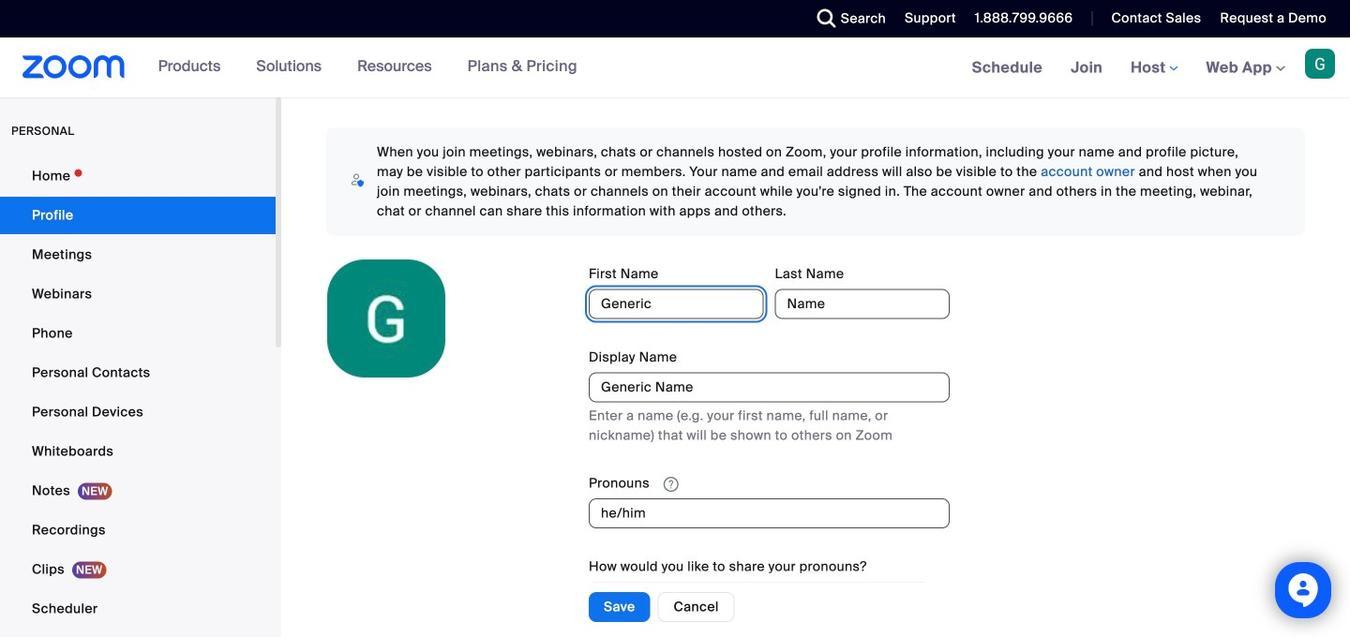 Task type: locate. For each thing, give the bounding box(es) containing it.
learn more about pronouns image
[[658, 476, 684, 493]]

edit user photo image
[[371, 310, 401, 327]]

profile picture image
[[1305, 49, 1335, 79]]

Last Name text field
[[775, 290, 950, 320]]

user photo image
[[327, 260, 445, 378]]

First Name text field
[[589, 290, 764, 320]]

zoom logo image
[[23, 55, 125, 79]]

product information navigation
[[144, 38, 592, 98]]

personal menu menu
[[0, 158, 276, 638]]

banner
[[0, 38, 1350, 99]]

Pronouns text field
[[589, 499, 950, 529]]

None text field
[[589, 373, 950, 403]]



Task type: describe. For each thing, give the bounding box(es) containing it.
meetings navigation
[[958, 38, 1350, 99]]



Task type: vqa. For each thing, say whether or not it's contained in the screenshot.
banner
yes



